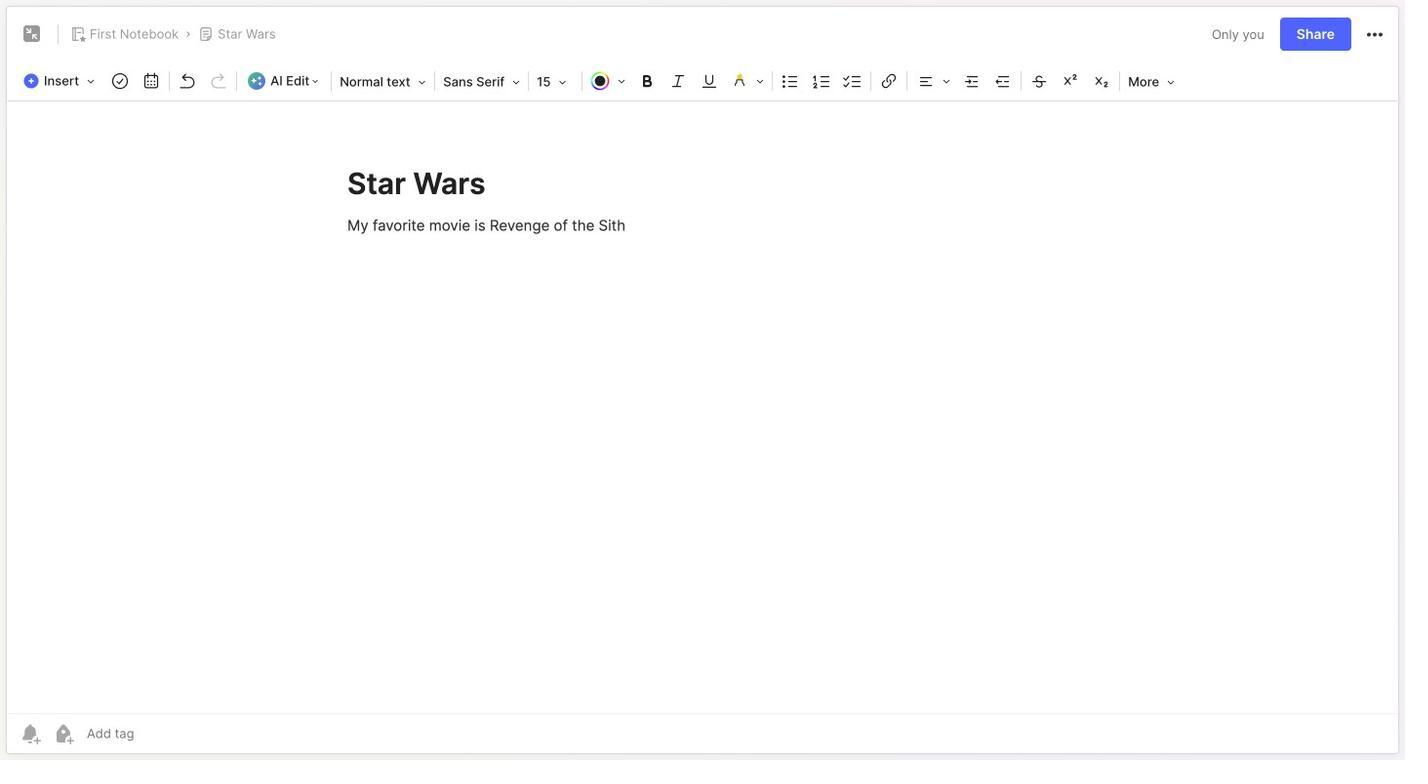 Task type: describe. For each thing, give the bounding box(es) containing it.
More field
[[1122, 68, 1181, 96]]

Alignment field
[[910, 67, 957, 95]]

subscript image
[[1088, 67, 1116, 95]]

Insert field
[[19, 67, 105, 95]]

undo image
[[174, 67, 201, 95]]

Heading level field
[[334, 68, 433, 96]]

underline image
[[696, 67, 723, 95]]

superscript image
[[1057, 67, 1084, 95]]

indent image
[[958, 67, 986, 95]]

collapse note image
[[20, 22, 44, 46]]

Add tag field
[[85, 725, 231, 742]]

More actions field
[[1363, 22, 1387, 46]]

italic image
[[665, 67, 692, 95]]



Task type: locate. For each thing, give the bounding box(es) containing it.
Font family field
[[437, 68, 526, 96]]

Highlight field
[[725, 67, 770, 95]]

bulleted list image
[[777, 67, 804, 95]]

bold image
[[634, 67, 661, 95]]

Font color field
[[585, 67, 632, 95]]

Font size field
[[531, 68, 580, 96]]

add a reminder image
[[19, 722, 42, 746]]

more actions image
[[1363, 23, 1387, 46]]

Note Editor text field
[[7, 101, 1398, 713]]

note window element
[[6, 6, 1399, 759]]

insert link image
[[876, 67, 903, 95]]

strikethrough image
[[1026, 67, 1053, 95]]

outdent image
[[990, 67, 1017, 95]]

task image
[[106, 67, 134, 95]]

numbered list image
[[808, 67, 836, 95]]

calendar event image
[[138, 67, 165, 95]]

checklist image
[[839, 67, 867, 95]]

add tag image
[[52, 722, 75, 746]]



Task type: vqa. For each thing, say whether or not it's contained in the screenshot.
tree
no



